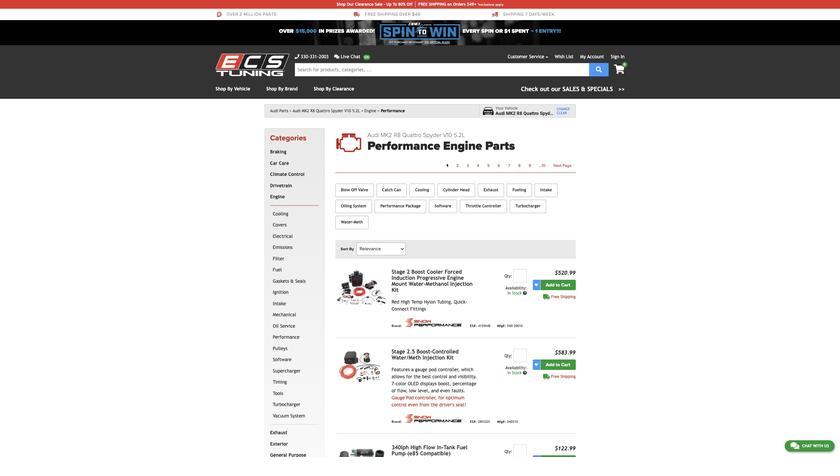 Task type: vqa. For each thing, say whether or not it's contained in the screenshot.
second SAVE from the bottom of the page
no



Task type: locate. For each thing, give the bounding box(es) containing it.
audi parts
[[270, 109, 289, 113]]

service inside "link"
[[280, 324, 296, 329]]

mk2 for audi mk2 r8 quattro spyder v10 5.2l performance engine parts
[[381, 132, 393, 139]]

spyder inside your vehicle audi mk2 r8 quattro spyder v10 5.2l
[[540, 111, 555, 116]]

wish list
[[555, 54, 574, 59]]

1 vertical spatial off
[[351, 188, 357, 193]]

2 free shipping from the top
[[552, 375, 576, 380]]

drivetrain link
[[269, 181, 318, 192]]

& right the sales
[[582, 86, 586, 93]]

high inside the red high temp nylon tubing, quick- connect fittings
[[401, 300, 410, 305]]

by down ecs tuning image
[[228, 86, 233, 92]]

head
[[460, 188, 470, 193]]

exhaust link down vacuum system link
[[269, 428, 318, 439]]

2 add from the top
[[546, 362, 555, 368]]

mfg#: sn0210
[[498, 421, 518, 424]]

intake inside engine subcategories element
[[273, 301, 286, 307]]

2 stock from the top
[[512, 371, 522, 376]]

performance link
[[272, 332, 318, 344]]

1 inside 1 link
[[447, 163, 449, 168]]

-
[[384, 2, 386, 7]]

r8 for audi mk2 r8 quattro spyder v10 5.2l
[[311, 109, 315, 113]]

2 horizontal spatial spyder
[[540, 111, 555, 116]]

high for (e85
[[411, 445, 422, 451]]

1 add to cart from the top
[[546, 283, 571, 288]]

1 vertical spatial cart
[[562, 362, 571, 368]]

search image
[[596, 66, 602, 72]]

& inside engine subcategories element
[[291, 279, 294, 284]]

r8
[[311, 109, 315, 113], [517, 111, 523, 116], [394, 132, 401, 139]]

stage for stage 2 boost cooler forced induction progressive engine mount water-methanol injection kit
[[392, 269, 405, 275]]

0 vertical spatial stock
[[512, 291, 522, 296]]

by for brand
[[279, 86, 284, 92]]

quattro inside audi mk2 r8 quattro spyder v10 5.2l performance engine parts
[[403, 132, 422, 139]]

stage left 2.5
[[392, 349, 405, 355]]

1 qty: from the top
[[505, 274, 513, 279]]

free shipping down $520.99
[[552, 295, 576, 300]]

2 mfg#: from the top
[[498, 421, 506, 424]]

add right add to wish list image
[[546, 283, 555, 288]]

0 horizontal spatial software
[[273, 358, 292, 363]]

0 vertical spatial system
[[353, 204, 367, 209]]

comments image
[[334, 54, 340, 59]]

0 horizontal spatial quattro
[[316, 109, 330, 113]]

turbocharger link up vacuum system
[[272, 400, 318, 411]]

high left flow
[[411, 445, 422, 451]]

1 vertical spatial controller,
[[415, 396, 437, 401]]

cooling link
[[410, 184, 435, 197], [272, 209, 318, 220]]

live chat
[[341, 54, 361, 59]]

availability: left add to wish list icon
[[506, 366, 527, 371]]

2 horizontal spatial 5.2l
[[565, 111, 574, 116]]

by for vehicle
[[228, 86, 233, 92]]

high up "connect"
[[401, 300, 410, 305]]

5.2l inside audi mk2 r8 quattro spyder v10 5.2l performance engine parts
[[454, 132, 465, 139]]

faults.
[[452, 389, 466, 394]]

audi inside audi mk2 r8 quattro spyder v10 5.2l performance engine parts
[[368, 132, 379, 139]]

by up audi mk2 r8 quattro spyder v10 5.2l link
[[326, 86, 331, 92]]

*exclusions
[[478, 3, 495, 6]]

1 brand: from the top
[[392, 325, 402, 328]]

over
[[400, 12, 411, 17]]

1 horizontal spatial control
[[433, 374, 448, 380]]

performance package
[[381, 204, 421, 209]]

car care link
[[269, 158, 318, 169]]

0 vertical spatial cart
[[562, 283, 571, 288]]

of
[[392, 389, 396, 394]]

audi mk2 r8 quattro spyder v10 5.2l
[[293, 109, 360, 113]]

care
[[279, 161, 289, 166]]

r8 inside audi mk2 r8 quattro spyder v10 5.2l performance engine parts
[[394, 132, 401, 139]]

shipping down $520.99
[[561, 295, 576, 300]]

water- down the boost
[[409, 281, 426, 288]]

0 horizontal spatial high
[[401, 300, 410, 305]]

2 snowperformance - corporate logo image from the top
[[404, 414, 464, 424]]

from
[[420, 403, 430, 408]]

change clear
[[557, 107, 571, 115]]

shop for shop our clearance sale - up to 80% off
[[337, 2, 346, 7]]

induction
[[392, 275, 416, 282]]

331-
[[310, 54, 319, 59]]

shop
[[337, 2, 346, 7], [216, 86, 226, 92], [267, 86, 277, 92], [314, 86, 325, 92]]

service down mechanical
[[280, 324, 296, 329]]

shop by brand
[[267, 86, 298, 92]]

es#3691421 - 50-1200 - 340lph high flow in-tank fuel pump (e85 compatible)  - aems 340lph e85-compatible high flow in-tank fuel pumps feature robust internal construction that is designed to withstand the low lubricity characteristics of ethanol and methanol fuels - aem - audi volkswagen image
[[336, 445, 387, 458]]

system right oiling
[[353, 204, 367, 209]]

6 link
[[494, 161, 505, 170]]

add to wish list image
[[535, 364, 539, 367]]

chat right live
[[351, 54, 361, 59]]

shipping up every spin or $1 spent = 1 entry!!!
[[504, 12, 524, 17]]

even
[[441, 389, 451, 394], [408, 403, 418, 408]]

5.2l
[[353, 109, 360, 113], [565, 111, 574, 116], [454, 132, 465, 139]]

1 vertical spatial fuel
[[457, 445, 468, 451]]

1 availability: from the top
[[506, 286, 527, 291]]

control
[[433, 374, 448, 380], [392, 403, 407, 408]]

es#: left 2855201
[[470, 421, 477, 424]]

1 vertical spatial shipping
[[561, 295, 576, 300]]

1 to from the top
[[556, 283, 560, 288]]

0 horizontal spatial &
[[291, 279, 294, 284]]

intake link down …10 link in the top of the page
[[535, 184, 558, 197]]

brand: for stage 2.5 boost-controlled water/meth injection kit
[[392, 421, 402, 424]]

& for sales
[[582, 86, 586, 93]]

es#2855201 - sn0210 - stage 2.5 boost-controlled water/meth injection kit - features a gauge pod controller, which allows for the best control and visibility. 7-color oled displays boost, percentage of flow, low level, and even faults. - snowperformance - audi bmw volkswagen mercedes benz mini porsche image
[[336, 349, 387, 388]]

question circle image
[[523, 292, 527, 296], [523, 371, 527, 376]]

0 horizontal spatial clearance
[[333, 86, 354, 92]]

1 horizontal spatial &
[[582, 86, 586, 93]]

to down $520.99
[[556, 283, 560, 288]]

free down the $583.99
[[552, 375, 560, 380]]

clearance for by
[[333, 86, 354, 92]]

1 vertical spatial clearance
[[333, 86, 354, 92]]

shopping cart image
[[615, 65, 625, 74]]

1 vertical spatial free
[[552, 295, 560, 300]]

controller, up from
[[415, 396, 437, 401]]

0 vertical spatial fuel
[[273, 268, 282, 273]]

cart
[[562, 283, 571, 288], [562, 362, 571, 368]]

add right add to wish list icon
[[546, 362, 555, 368]]

parts down shop by brand link
[[280, 109, 289, 113]]

add to cart button down the $583.99
[[541, 360, 576, 370]]

over inside over 2 million parts link
[[227, 12, 239, 17]]

330-331-2003
[[301, 54, 329, 59]]

2 left the boost
[[407, 269, 410, 275]]

audi for audi mk2 r8 quattro spyder v10 5.2l performance engine parts
[[368, 132, 379, 139]]

level,
[[418, 389, 430, 394]]

2.5
[[407, 349, 415, 355]]

software down pulleys
[[273, 358, 292, 363]]

1 question circle image from the top
[[523, 292, 527, 296]]

0 vertical spatial 1
[[536, 28, 538, 35]]

1 horizontal spatial for
[[439, 396, 445, 401]]

0 vertical spatial software
[[435, 204, 452, 209]]

my account
[[581, 54, 605, 59]]

controller, up boost,
[[438, 367, 460, 373]]

1 vertical spatial in stock
[[508, 371, 523, 376]]

0 vertical spatial kit
[[392, 287, 399, 294]]

2 left million
[[240, 12, 243, 17]]

0 vertical spatial clearance
[[355, 2, 374, 7]]

system inside engine subcategories element
[[291, 414, 305, 419]]

1 mfg#: from the top
[[498, 325, 506, 328]]

1 add from the top
[[546, 283, 555, 288]]

7 inside paginated product list navigation navigation
[[509, 163, 511, 168]]

1 vertical spatial free shipping
[[552, 375, 576, 380]]

brand: down gauge
[[392, 421, 402, 424]]

0 vertical spatial question circle image
[[523, 292, 527, 296]]

7 left 8
[[509, 163, 511, 168]]

the right from
[[431, 403, 438, 408]]

qty: for stage 2 boost cooler forced induction progressive engine mount water-methanol injection kit
[[505, 274, 513, 279]]

9 link
[[525, 161, 536, 170]]

exterior link
[[269, 439, 318, 451]]

sort
[[341, 247, 348, 252]]

4159648
[[479, 325, 491, 328]]

intake down ignition
[[273, 301, 286, 307]]

7 left days/week
[[526, 12, 528, 17]]

5.2l inside your vehicle audi mk2 r8 quattro spyder v10 5.2l
[[565, 111, 574, 116]]

brand: down "connect"
[[392, 325, 402, 328]]

1 es#: from the top
[[470, 325, 477, 328]]

1 vertical spatial system
[[291, 414, 305, 419]]

intake link up mechanical
[[272, 299, 318, 310]]

injection
[[451, 281, 473, 288], [423, 355, 445, 361]]

qty:
[[505, 274, 513, 279], [505, 354, 513, 359], [505, 450, 513, 455]]

clearance right our
[[355, 2, 374, 7]]

cart down $520.99
[[562, 283, 571, 288]]

free shipping down the $583.99
[[552, 375, 576, 380]]

turbocharger down fueling link
[[516, 204, 541, 209]]

2 qty: from the top
[[505, 354, 513, 359]]

snowperformance - corporate logo image down the red high temp nylon tubing, quick- connect fittings
[[404, 318, 464, 328]]

seals
[[295, 279, 306, 284]]

1 in stock from the top
[[508, 291, 523, 296]]

2 stage from the top
[[392, 349, 405, 355]]

cart for $520.99
[[562, 283, 571, 288]]

free down shop our clearance sale - up to 80% off
[[365, 12, 376, 17]]

engine
[[365, 109, 377, 113], [444, 139, 483, 153], [270, 194, 285, 200], [448, 275, 464, 282]]

the up oled
[[414, 374, 421, 380]]

1 vertical spatial add to cart button
[[541, 360, 576, 370]]

snowperformance - corporate logo image
[[404, 318, 464, 328], [404, 414, 464, 424]]

mfg#: left sn0210
[[498, 421, 506, 424]]

over left million
[[227, 12, 239, 17]]

cooling up covers
[[273, 211, 289, 217]]

(e85
[[408, 451, 419, 457]]

2 for over 2 million parts
[[240, 12, 243, 17]]

sales
[[563, 86, 580, 93]]

1 snowperformance - corporate logo image from the top
[[404, 318, 464, 328]]

1 horizontal spatial r8
[[394, 132, 401, 139]]

None number field
[[514, 269, 527, 283], [514, 349, 527, 363], [514, 445, 527, 458], [514, 269, 527, 283], [514, 349, 527, 363], [514, 445, 527, 458]]

2 horizontal spatial v10
[[556, 111, 564, 116]]

stage 2.5 boost-controlled water/meth injection kit link
[[392, 349, 459, 361]]

clearance up audi mk2 r8 quattro spyder v10 5.2l link
[[333, 86, 354, 92]]

snowperformance - corporate logo image down from
[[404, 414, 464, 424]]

add to cart down the $583.99
[[546, 362, 571, 368]]

chat left with
[[803, 444, 813, 449]]

0 vertical spatial add
[[546, 283, 555, 288]]

0 vertical spatial off
[[407, 2, 413, 7]]

cooling link up covers
[[272, 209, 318, 220]]

0 vertical spatial cooling
[[416, 188, 429, 193]]

cylinder head
[[443, 188, 470, 193]]

supercharger link
[[272, 366, 318, 377]]

0 vertical spatial and
[[449, 374, 457, 380]]

cart down the $583.99
[[562, 362, 571, 368]]

1 horizontal spatial engine link
[[365, 109, 380, 113]]

0 vertical spatial free
[[365, 12, 376, 17]]

1 vertical spatial water-
[[409, 281, 426, 288]]

in for $520.99
[[508, 291, 511, 296]]

free down $520.99
[[552, 295, 560, 300]]

2 horizontal spatial r8
[[517, 111, 523, 116]]

1 horizontal spatial kit
[[447, 355, 454, 361]]

0 vertical spatial intake link
[[535, 184, 558, 197]]

1 horizontal spatial software link
[[429, 200, 457, 213]]

service right customer at the top right of the page
[[530, 54, 545, 59]]

1 horizontal spatial parts
[[486, 139, 515, 153]]

2 es#: from the top
[[470, 421, 477, 424]]

boost
[[412, 269, 426, 275]]

es#4159648 - sn0-20010 - stage 2 boost cooler forced induction progressive engine mount water-methanol injection kit - red high temp nylon tubing, quick-connect fittings - snowperformance - audi bmw volkswagen mercedes benz mini porsche image
[[336, 269, 387, 308]]

compatible)
[[421, 451, 451, 457]]

0 vertical spatial exhaust
[[484, 188, 499, 193]]

mfg#: left sn0-
[[498, 325, 506, 328]]

v10 inside your vehicle audi mk2 r8 quattro spyder v10 5.2l
[[556, 111, 564, 116]]

2 brand: from the top
[[392, 421, 402, 424]]

add to cart button down $520.99
[[541, 280, 576, 291]]

2 inside stage 2 boost cooler forced induction progressive engine mount water-methanol injection kit
[[407, 269, 410, 275]]

stage inside stage 2 boost cooler forced induction progressive engine mount water-methanol injection kit
[[392, 269, 405, 275]]

cooling up package
[[416, 188, 429, 193]]

system for vacuum system
[[291, 414, 305, 419]]

service inside popup button
[[530, 54, 545, 59]]

0 horizontal spatial mk2
[[302, 109, 309, 113]]

software link up supercharger
[[272, 355, 318, 366]]

software inside engine subcategories element
[[273, 358, 292, 363]]

car care
[[270, 161, 289, 166]]

2 add to cart button from the top
[[541, 360, 576, 370]]

by right sort
[[349, 247, 354, 252]]

free shipping
[[552, 295, 576, 300], [552, 375, 576, 380]]

2 horizontal spatial quattro
[[524, 111, 539, 116]]

1 vertical spatial control
[[392, 403, 407, 408]]

0 horizontal spatial service
[[280, 324, 296, 329]]

1 horizontal spatial clearance
[[355, 2, 374, 7]]

1 stage from the top
[[392, 269, 405, 275]]

off right 80%
[[407, 2, 413, 7]]

2 vertical spatial qty:
[[505, 450, 513, 455]]

phone image
[[295, 54, 300, 59]]

0 horizontal spatial intake link
[[272, 299, 318, 310]]

1 vertical spatial question circle image
[[523, 371, 527, 376]]

add to cart for $583.99
[[546, 362, 571, 368]]

shipping 7 days/week link
[[492, 11, 555, 17]]

es#:
[[470, 325, 477, 328], [470, 421, 477, 424]]

1 horizontal spatial fuel
[[457, 445, 468, 451]]

1 stock from the top
[[512, 291, 522, 296]]

to down the $583.99
[[556, 362, 560, 368]]

software down cylinder
[[435, 204, 452, 209]]

1 vertical spatial turbocharger
[[273, 403, 301, 408]]

snowperformance - corporate logo image for kit
[[404, 414, 464, 424]]

vehicle inside your vehicle audi mk2 r8 quattro spyder v10 5.2l
[[505, 106, 518, 111]]

exhaust up exterior
[[270, 431, 288, 436]]

add to cart
[[546, 283, 571, 288], [546, 362, 571, 368]]

paginated product list navigation navigation
[[368, 161, 576, 170]]

0 horizontal spatial software link
[[272, 355, 318, 366]]

water- down oiling
[[341, 220, 354, 225]]

0 vertical spatial turbocharger link
[[510, 200, 547, 213]]

intake down …10 link in the top of the page
[[541, 188, 552, 193]]

sn0210
[[508, 421, 518, 424]]

free shipping for $583.99
[[552, 375, 576, 380]]

high for fittings
[[401, 300, 410, 305]]

mfg#: for stage 2 boost cooler forced induction progressive engine mount water-methanol injection kit
[[498, 325, 506, 328]]

1 vertical spatial intake
[[273, 301, 286, 307]]

0 horizontal spatial the
[[414, 374, 421, 380]]

2 vertical spatial shipping
[[561, 375, 576, 380]]

1 vertical spatial parts
[[486, 139, 515, 153]]

0 vertical spatial controller,
[[438, 367, 460, 373]]

availability: for $583.99
[[506, 366, 527, 371]]

necessary.
[[409, 41, 424, 44]]

shipping down the $583.99
[[561, 375, 576, 380]]

mk2 inside audi mk2 r8 quattro spyder v10 5.2l performance engine parts
[[381, 132, 393, 139]]

0 vertical spatial 7
[[526, 12, 528, 17]]

availability: left add to wish list image
[[506, 286, 527, 291]]

$122.99
[[555, 446, 576, 452]]

mk2
[[302, 109, 309, 113], [507, 111, 516, 116], [381, 132, 393, 139]]

es#: for stage 2 boost cooler forced induction progressive engine mount water-methanol injection kit
[[470, 325, 477, 328]]

1 left 2 link in the top of the page
[[447, 163, 449, 168]]

0 vertical spatial parts
[[280, 109, 289, 113]]

question circle image for $520.99
[[523, 292, 527, 296]]

1 cart from the top
[[562, 283, 571, 288]]

oiling system
[[341, 204, 367, 209]]

fuel inside engine subcategories element
[[273, 268, 282, 273]]

mechanical
[[273, 313, 296, 318]]

over left $15,000
[[279, 28, 294, 35]]

0 vertical spatial high
[[401, 300, 410, 305]]

0 vertical spatial snowperformance - corporate logo image
[[404, 318, 464, 328]]

2 question circle image from the top
[[523, 371, 527, 376]]

oil service
[[273, 324, 296, 329]]

1 vertical spatial software
[[273, 358, 292, 363]]

Search text field
[[295, 63, 590, 77]]

high inside "340lph high flow in-tank fuel pump (e85 compatible)"
[[411, 445, 422, 451]]

by
[[228, 86, 233, 92], [279, 86, 284, 92], [326, 86, 331, 92], [349, 247, 354, 252]]

cooling link up package
[[410, 184, 435, 197]]

shop inside shop our clearance sale - up to 80% off link
[[337, 2, 346, 7]]

over
[[227, 12, 239, 17], [279, 28, 294, 35]]

2 cart from the top
[[562, 362, 571, 368]]

free for stage 2 boost cooler forced induction progressive engine mount water-methanol injection kit
[[552, 295, 560, 300]]

0 vertical spatial exhaust link
[[478, 184, 505, 197]]

control down gauge
[[392, 403, 407, 408]]

stage inside stage 2.5 boost-controlled water/meth injection kit
[[392, 349, 405, 355]]

gaskets & seals
[[273, 279, 306, 284]]

0 vertical spatial chat
[[351, 54, 361, 59]]

1 vertical spatial es#:
[[470, 421, 477, 424]]

vehicle right your
[[505, 106, 518, 111]]

and up boost,
[[449, 374, 457, 380]]

exterior
[[270, 442, 288, 447]]

catch can
[[383, 188, 401, 193]]

performance
[[381, 109, 405, 113], [368, 139, 441, 153], [381, 204, 405, 209], [273, 335, 300, 340]]

0 horizontal spatial intake
[[273, 301, 286, 307]]

& left seals
[[291, 279, 294, 284]]

0 horizontal spatial v10
[[345, 109, 351, 113]]

off inside shop our clearance sale - up to 80% off link
[[407, 2, 413, 7]]

0 vertical spatial vehicle
[[234, 86, 250, 92]]

exhaust link up controller
[[478, 184, 505, 197]]

to
[[556, 283, 560, 288], [556, 362, 560, 368]]

2 add to cart from the top
[[546, 362, 571, 368]]

fuel down filter
[[273, 268, 282, 273]]

free shipping for $520.99
[[552, 295, 576, 300]]

climate control
[[270, 172, 305, 177]]

3 link
[[463, 161, 473, 170]]

parts
[[280, 109, 289, 113], [486, 139, 515, 153]]

1 vertical spatial over
[[279, 28, 294, 35]]

snowperformance - corporate logo image for progressive
[[404, 318, 464, 328]]

exhaust up controller
[[484, 188, 499, 193]]

injection inside stage 2 boost cooler forced induction progressive engine mount water-methanol injection kit
[[451, 281, 473, 288]]

es#: left 4159648
[[470, 325, 477, 328]]

shop our clearance sale - up to 80% off link
[[337, 1, 416, 7]]

brand: for stage 2 boost cooler forced induction progressive engine mount water-methanol injection kit
[[392, 325, 402, 328]]

2 to from the top
[[556, 362, 560, 368]]

system right vacuum
[[291, 414, 305, 419]]

2 right 1 link
[[457, 163, 459, 168]]

2 horizontal spatial mk2
[[507, 111, 516, 116]]

2 in stock from the top
[[508, 371, 523, 376]]

software link down cylinder
[[429, 200, 457, 213]]

off right blow
[[351, 188, 357, 193]]

& for gaskets
[[291, 279, 294, 284]]

control up boost,
[[433, 374, 448, 380]]

for down a on the bottom
[[407, 374, 413, 380]]

1 horizontal spatial even
[[441, 389, 451, 394]]

turbocharger up vacuum system
[[273, 403, 301, 408]]

1 vertical spatial in
[[508, 291, 511, 296]]

high
[[401, 300, 410, 305], [411, 445, 422, 451]]

pulleys
[[273, 346, 288, 352]]

clear
[[557, 111, 567, 115]]

1 add to cart button from the top
[[541, 280, 576, 291]]

turbocharger link down fueling link
[[510, 200, 547, 213]]

shipping for $520.99
[[561, 295, 576, 300]]

controller,
[[438, 367, 460, 373], [415, 396, 437, 401]]

vacuum system
[[273, 414, 305, 419]]

0 vertical spatial free shipping
[[552, 295, 576, 300]]

audi inside your vehicle audi mk2 r8 quattro spyder v10 5.2l
[[496, 111, 505, 116]]

v10 inside audi mk2 r8 quattro spyder v10 5.2l performance engine parts
[[443, 132, 453, 139]]

1 free shipping from the top
[[552, 295, 576, 300]]

20010
[[514, 325, 523, 328]]

1 horizontal spatial exhaust
[[484, 188, 499, 193]]

service for oil service
[[280, 324, 296, 329]]

0 horizontal spatial over
[[227, 12, 239, 17]]

0 horizontal spatial exhaust
[[270, 431, 288, 436]]

or
[[496, 28, 503, 35]]

ecs tuning image
[[216, 54, 289, 76]]

injection down forced
[[451, 281, 473, 288]]

stage up mount
[[392, 269, 405, 275]]

off inside blow off valve link
[[351, 188, 357, 193]]

injection up the 'pod'
[[423, 355, 445, 361]]

0 vertical spatial brand:
[[392, 325, 402, 328]]

parts up 6 link
[[486, 139, 515, 153]]

2 availability: from the top
[[506, 366, 527, 371]]

comments image
[[791, 442, 800, 450]]

fuel right tank
[[457, 445, 468, 451]]

spyder inside audi mk2 r8 quattro spyder v10 5.2l performance engine parts
[[423, 132, 442, 139]]

add to cart down $520.99
[[546, 283, 571, 288]]

vehicle down ecs tuning image
[[234, 86, 250, 92]]

1 vertical spatial software link
[[272, 355, 318, 366]]

2 link
[[453, 161, 463, 170]]

engine subcategories element
[[270, 206, 319, 425]]

even down boost,
[[441, 389, 451, 394]]

1 horizontal spatial cooling
[[416, 188, 429, 193]]

0 horizontal spatial parts
[[280, 109, 289, 113]]

for up driver's
[[439, 396, 445, 401]]

and down displays in the right bottom of the page
[[432, 389, 439, 394]]

1 horizontal spatial 5.2l
[[454, 132, 465, 139]]

0 horizontal spatial system
[[291, 414, 305, 419]]

by left brand
[[279, 86, 284, 92]]

stage for stage 2.5 boost-controlled water/meth injection kit
[[392, 349, 405, 355]]

spent
[[512, 28, 529, 35]]

even down pod
[[408, 403, 418, 408]]

0 vertical spatial qty:
[[505, 274, 513, 279]]

1 vertical spatial for
[[439, 396, 445, 401]]

audi for audi mk2 r8 quattro spyder v10 5.2l
[[293, 109, 301, 113]]

1 right =
[[536, 28, 538, 35]]



Task type: describe. For each thing, give the bounding box(es) containing it.
live
[[341, 54, 350, 59]]

sign in link
[[611, 54, 625, 59]]

pod
[[406, 396, 414, 401]]

engine inside audi mk2 r8 quattro spyder v10 5.2l performance engine parts
[[444, 139, 483, 153]]

1 horizontal spatial intake link
[[535, 184, 558, 197]]

free for stage 2.5 boost-controlled water/meth injection kit
[[552, 375, 560, 380]]

shop for shop by brand
[[267, 86, 277, 92]]

in-
[[437, 445, 444, 451]]

over for over $15,000 in prizes
[[279, 28, 294, 35]]

to for $520.99
[[556, 283, 560, 288]]

boost-
[[417, 349, 433, 355]]

fueling
[[513, 188, 527, 193]]

in stock for $583.99
[[508, 371, 523, 376]]

sale
[[375, 2, 383, 7]]

timing
[[273, 380, 287, 385]]

tank
[[444, 445, 456, 451]]

add to wish list image
[[535, 284, 539, 287]]

5.2l for audi mk2 r8 quattro spyder v10 5.2l performance engine parts
[[454, 132, 465, 139]]

to for $583.99
[[556, 362, 560, 368]]

supercharger
[[273, 369, 301, 374]]

connect
[[392, 307, 409, 312]]

sign in
[[611, 54, 625, 59]]

…10 link
[[536, 161, 550, 170]]

chat with us link
[[785, 441, 835, 452]]

sales & specials
[[563, 86, 613, 93]]

stock for $520.99
[[512, 291, 522, 296]]

in stock for $520.99
[[508, 291, 523, 296]]

flow
[[424, 445, 436, 451]]

red high temp nylon tubing, quick- connect fittings
[[392, 300, 468, 312]]

by for clearance
[[326, 86, 331, 92]]

braking
[[270, 149, 287, 155]]

1 horizontal spatial controller,
[[438, 367, 460, 373]]

0 vertical spatial water-
[[341, 220, 354, 225]]

add for $583.99
[[546, 362, 555, 368]]

throttle controller
[[466, 204, 502, 209]]

filter link
[[272, 254, 318, 265]]

boost,
[[438, 382, 452, 387]]

r8 for audi mk2 r8 quattro spyder v10 5.2l performance engine parts
[[394, 132, 401, 139]]

1 vertical spatial engine link
[[269, 192, 318, 203]]

0 vertical spatial engine link
[[365, 109, 380, 113]]

wish list link
[[555, 54, 574, 59]]

exhaust inside category navigation element
[[270, 431, 288, 436]]

account
[[588, 54, 605, 59]]

gauge
[[392, 396, 405, 401]]

vacuum system link
[[272, 411, 318, 422]]

engine inside engine link
[[270, 194, 285, 200]]

v10 for audi mk2 r8 quattro spyder v10 5.2l performance engine parts
[[443, 132, 453, 139]]

parts inside audi mk2 r8 quattro spyder v10 5.2l performance engine parts
[[486, 139, 515, 153]]

next page link
[[550, 161, 576, 170]]

parts
[[263, 12, 277, 17]]

entry!!!
[[540, 28, 562, 35]]

our
[[347, 2, 354, 7]]

service for customer service
[[530, 54, 545, 59]]

live chat link
[[334, 53, 370, 60]]

availability: for $520.99
[[506, 286, 527, 291]]

add to cart for $520.99
[[546, 283, 571, 288]]

with
[[814, 444, 824, 449]]

1 vertical spatial intake link
[[272, 299, 318, 310]]

specials
[[588, 86, 613, 93]]

in for $583.99
[[508, 371, 511, 376]]

water-meth
[[341, 220, 363, 225]]

1 vertical spatial chat
[[803, 444, 813, 449]]

oil service link
[[272, 321, 318, 332]]

mount
[[392, 281, 407, 288]]

cooling inside engine subcategories element
[[273, 211, 289, 217]]

2 inside paginated product list navigation navigation
[[457, 163, 459, 168]]

1 horizontal spatial cooling link
[[410, 184, 435, 197]]

pod
[[429, 367, 437, 373]]

stage 2 boost cooler forced induction progressive engine mount water-methanol injection kit
[[392, 269, 473, 294]]

quattro inside your vehicle audi mk2 r8 quattro spyder v10 5.2l
[[524, 111, 539, 116]]

v10 for audi mk2 r8 quattro spyder v10 5.2l
[[345, 109, 351, 113]]

0 horizontal spatial cooling link
[[272, 209, 318, 220]]

0 horizontal spatial even
[[408, 403, 418, 408]]

mk2 inside your vehicle audi mk2 r8 quattro spyder v10 5.2l
[[507, 111, 516, 116]]

mfg#: for stage 2.5 boost-controlled water/meth injection kit
[[498, 421, 506, 424]]

$49+
[[467, 2, 477, 7]]

0 horizontal spatial for
[[407, 374, 413, 380]]

days/week
[[529, 12, 555, 17]]

cylinder
[[443, 188, 459, 193]]

methanol
[[426, 281, 449, 288]]

emissions
[[273, 245, 293, 250]]

shop by brand link
[[267, 86, 298, 92]]

braking link
[[269, 147, 318, 158]]

flow,
[[398, 389, 408, 394]]

qty: for stage 2.5 boost-controlled water/meth injection kit
[[505, 354, 513, 359]]

orders
[[454, 2, 466, 7]]

displays
[[420, 382, 437, 387]]

1 vertical spatial exhaust link
[[269, 428, 318, 439]]

performance inside engine subcategories element
[[273, 335, 300, 340]]

kit inside stage 2.5 boost-controlled water/meth injection kit
[[447, 355, 454, 361]]

temp
[[412, 300, 423, 305]]

1 vertical spatial and
[[432, 389, 439, 394]]

low
[[409, 389, 417, 394]]

6
[[498, 163, 501, 168]]

kit inside stage 2 boost cooler forced induction progressive engine mount water-methanol injection kit
[[392, 287, 399, 294]]

fuel link
[[272, 265, 318, 276]]

oil
[[273, 324, 279, 329]]

visibility.
[[458, 374, 477, 380]]

stage 2 boost cooler forced induction progressive engine mount water-methanol injection kit link
[[392, 269, 473, 294]]

.
[[450, 41, 451, 44]]

see
[[425, 41, 430, 44]]

ecs tuning 'spin to win' contest logo image
[[380, 23, 460, 40]]

2 for stage 2 boost cooler forced induction progressive engine mount water-methanol injection kit
[[407, 269, 410, 275]]

audi for audi parts
[[270, 109, 278, 113]]

es#: for stage 2.5 boost-controlled water/meth injection kit
[[470, 421, 477, 424]]

free shipping over $49 link
[[354, 11, 421, 17]]

red
[[392, 300, 400, 305]]

add for $520.99
[[546, 283, 555, 288]]

progressive
[[417, 275, 446, 282]]

1 horizontal spatial intake
[[541, 188, 552, 193]]

a
[[412, 367, 414, 373]]

turbocharger inside engine subcategories element
[[273, 403, 301, 408]]

water/meth
[[392, 355, 421, 361]]

every
[[463, 28, 480, 35]]

ignition
[[273, 290, 289, 295]]

stock for $583.99
[[512, 371, 522, 376]]

system for oiling system
[[353, 204, 367, 209]]

optimum
[[446, 396, 465, 401]]

over $15,000 in prizes
[[279, 28, 345, 35]]

8 link
[[515, 161, 525, 170]]

0 horizontal spatial chat
[[351, 54, 361, 59]]

no purchase necessary. see official rules .
[[390, 41, 451, 44]]

shop by vehicle link
[[216, 86, 250, 92]]

brand
[[285, 86, 298, 92]]

0 horizontal spatial turbocharger link
[[272, 400, 318, 411]]

0 vertical spatial in
[[621, 54, 625, 59]]

mk2 for audi mk2 r8 quattro spyder v10 5.2l
[[302, 109, 309, 113]]

quattro for audi mk2 r8 quattro spyder v10 5.2l performance engine parts
[[403, 132, 422, 139]]

1 horizontal spatial exhaust link
[[478, 184, 505, 197]]

cylinder head link
[[438, 184, 476, 197]]

1 horizontal spatial turbocharger
[[516, 204, 541, 209]]

engine inside stage 2 boost cooler forced induction progressive engine mount water-methanol injection kit
[[448, 275, 464, 282]]

$15,000
[[296, 28, 317, 35]]

spyder for audi mk2 r8 quattro spyder v10 5.2l
[[331, 109, 344, 113]]

oiling
[[341, 204, 352, 209]]

0 vertical spatial control
[[433, 374, 448, 380]]

3 qty: from the top
[[505, 450, 513, 455]]

es#: 4159648
[[470, 325, 491, 328]]

wish
[[555, 54, 565, 59]]

$1
[[505, 28, 511, 35]]

fuel inside "340lph high flow in-tank fuel pump (e85 compatible)"
[[457, 445, 468, 451]]

filter
[[273, 256, 285, 262]]

1 horizontal spatial 7
[[526, 12, 528, 17]]

performance inside audi mk2 r8 quattro spyder v10 5.2l performance engine parts
[[368, 139, 441, 153]]

add to cart button for $583.99
[[541, 360, 576, 370]]

to
[[393, 2, 397, 7]]

shop by clearance link
[[314, 86, 354, 92]]

over for over 2 million parts
[[227, 12, 239, 17]]

injection inside stage 2.5 boost-controlled water/meth injection kit
[[423, 355, 445, 361]]

shop for shop by vehicle
[[216, 86, 226, 92]]

in
[[319, 28, 325, 35]]

car
[[270, 161, 278, 166]]

blow off valve link
[[336, 184, 374, 197]]

category navigation element
[[265, 129, 325, 458]]

shop by vehicle
[[216, 86, 250, 92]]

catch can link
[[377, 184, 407, 197]]

quattro for audi mk2 r8 quattro spyder v10 5.2l
[[316, 109, 330, 113]]

0 vertical spatial even
[[441, 389, 451, 394]]

1 vertical spatial the
[[431, 403, 438, 408]]

shop for shop by clearance
[[314, 86, 325, 92]]

r8 inside your vehicle audi mk2 r8 quattro spyder v10 5.2l
[[517, 111, 523, 116]]

add to cart button for $520.99
[[541, 280, 576, 291]]

sn0-
[[508, 325, 514, 328]]

question circle image for $583.99
[[523, 371, 527, 376]]

water- inside stage 2 boost cooler forced induction progressive engine mount water-methanol injection kit
[[409, 281, 426, 288]]

0 vertical spatial software link
[[429, 200, 457, 213]]

mechanical link
[[272, 310, 318, 321]]

package
[[406, 204, 421, 209]]

cart for $583.99
[[562, 362, 571, 368]]

5.2l for audi mk2 r8 quattro spyder v10 5.2l
[[353, 109, 360, 113]]

up
[[387, 2, 392, 7]]

spyder for audi mk2 r8 quattro spyder v10 5.2l performance engine parts
[[423, 132, 442, 139]]

1 horizontal spatial 1
[[536, 28, 538, 35]]

free inside 'link'
[[365, 12, 376, 17]]

0 vertical spatial shipping
[[504, 12, 524, 17]]

stage 2.5 boost-controlled water/meth injection kit
[[392, 349, 459, 361]]

drivetrain
[[270, 183, 292, 189]]

7-
[[392, 382, 396, 387]]

page
[[563, 163, 572, 168]]

330-
[[301, 54, 310, 59]]

1 horizontal spatial and
[[449, 374, 457, 380]]

clearance for our
[[355, 2, 374, 7]]

shipping for $583.99
[[561, 375, 576, 380]]



